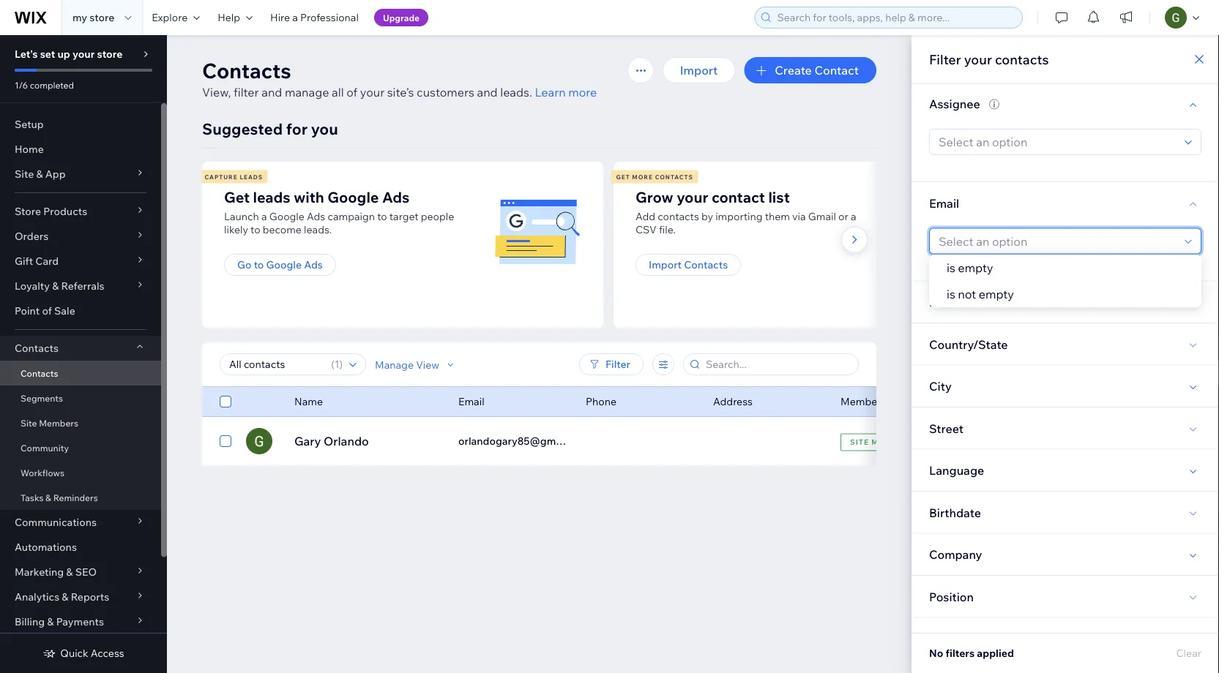 Task type: describe. For each thing, give the bounding box(es) containing it.
workflows
[[21, 468, 64, 479]]

filter for filter your contacts
[[929, 51, 961, 67]]

file.
[[659, 223, 676, 236]]

& for loyalty
[[52, 280, 59, 293]]

launch
[[224, 210, 259, 223]]

of inside contacts view, filter and manage all of your site's customers and leads. learn more
[[347, 85, 358, 100]]

is not empty
[[947, 287, 1014, 302]]

setup link
[[0, 112, 161, 137]]

tasks
[[21, 493, 44, 504]]

your inside the "grow your contact list add contacts by importing them via gmail or a csv file."
[[677, 188, 709, 206]]

a inside get leads with google ads launch a google ads campaign to target people likely to become leads.
[[261, 210, 267, 223]]

get leads with google ads launch a google ads campaign to target people likely to become leads.
[[224, 188, 454, 236]]

address
[[713, 396, 753, 408]]

go
[[237, 259, 252, 271]]

store products
[[15, 205, 87, 218]]

1 vertical spatial empty
[[979, 287, 1014, 302]]

point of sale
[[15, 305, 75, 317]]

hire
[[270, 11, 290, 24]]

Unsaved view field
[[225, 354, 327, 375]]

site & app
[[15, 168, 66, 181]]

no filters applied
[[929, 647, 1014, 660]]

1 and from the left
[[262, 85, 282, 100]]

is for is not empty
[[947, 287, 956, 302]]

setup
[[15, 118, 44, 131]]

& for analytics
[[62, 591, 69, 604]]

billing & payments button
[[0, 610, 161, 635]]

completed
[[30, 79, 74, 90]]

analytics
[[15, 591, 59, 604]]

& for billing
[[47, 616, 54, 629]]

Search for tools, apps, help & more... field
[[773, 7, 1018, 28]]

sale
[[54, 305, 75, 317]]

0 vertical spatial ads
[[382, 188, 410, 206]]

city
[[929, 379, 952, 394]]

assignee
[[929, 96, 981, 111]]

learn more button
[[535, 83, 597, 101]]

applied
[[977, 647, 1014, 660]]

create contact
[[775, 63, 859, 78]]

site for site member
[[850, 438, 869, 447]]

a inside the "grow your contact list add contacts by importing them via gmail or a csv file."
[[851, 210, 857, 223]]

2 and from the left
[[477, 85, 498, 100]]

site & app button
[[0, 162, 161, 187]]

1/6 completed
[[15, 79, 74, 90]]

& for tasks
[[45, 493, 51, 504]]

add
[[636, 210, 656, 223]]

orders button
[[0, 224, 161, 249]]

location
[[969, 632, 1014, 647]]

marketing & seo button
[[0, 560, 161, 585]]

community link
[[0, 436, 161, 461]]

1 horizontal spatial email
[[929, 196, 960, 210]]

1
[[335, 358, 339, 371]]

analytics & reports
[[15, 591, 109, 604]]

segments
[[21, 393, 63, 404]]

( 1 )
[[331, 358, 343, 371]]

orders
[[15, 230, 48, 243]]

site members
[[21, 418, 78, 429]]

quick access
[[60, 647, 124, 660]]

capture leads
[[205, 173, 263, 181]]

by
[[702, 210, 713, 223]]

manage view
[[375, 358, 440, 371]]

(
[[331, 358, 335, 371]]

people
[[421, 210, 454, 223]]

store products button
[[0, 199, 161, 224]]

0 vertical spatial store
[[90, 11, 114, 24]]

sidebar element
[[0, 35, 167, 674]]

contacts inside button
[[684, 259, 728, 271]]

loyalty
[[15, 280, 50, 293]]

country/state
[[929, 337, 1008, 352]]

list containing get leads with google ads
[[200, 162, 1021, 328]]

go to google ads button
[[224, 254, 336, 276]]

payments
[[56, 616, 104, 629]]

likely
[[224, 223, 248, 236]]

learn
[[535, 85, 566, 100]]

set
[[40, 48, 55, 60]]

help
[[218, 11, 240, 24]]

create
[[775, 63, 812, 78]]

up
[[57, 48, 70, 60]]

grow
[[636, 188, 674, 206]]

filter your contacts
[[929, 51, 1049, 67]]

capture
[[205, 173, 238, 181]]

marketing & seo
[[15, 566, 97, 579]]

contacts button
[[0, 336, 161, 361]]

gary
[[294, 434, 321, 449]]

my store
[[73, 11, 114, 24]]

explore
[[152, 11, 188, 24]]

more
[[632, 173, 653, 181]]

workflows link
[[0, 461, 161, 486]]

contacts inside contacts view, filter and manage all of your site's customers and leads. learn more
[[202, 57, 291, 83]]

contacts link
[[0, 361, 161, 386]]

them
[[765, 210, 790, 223]]

site for site & app
[[15, 168, 34, 181]]

with
[[294, 188, 324, 206]]

view,
[[202, 85, 231, 100]]

create contact button
[[744, 57, 877, 83]]

get
[[224, 188, 250, 206]]



Task type: vqa. For each thing, say whether or not it's contained in the screenshot.
Invite your first app members to start getting engagement
no



Task type: locate. For each thing, give the bounding box(es) containing it.
contacts inside the "grow your contact list add contacts by importing them via gmail or a csv file."
[[658, 210, 699, 223]]

1 vertical spatial leads.
[[304, 223, 332, 236]]

contacts
[[202, 57, 291, 83], [684, 259, 728, 271], [15, 342, 59, 355], [21, 368, 58, 379]]

& for marketing
[[66, 566, 73, 579]]

1 vertical spatial ads
[[307, 210, 325, 223]]

to right go
[[254, 259, 264, 271]]

more
[[569, 85, 597, 100]]

gary orlando image
[[246, 428, 272, 455]]

a down leads in the left of the page
[[261, 210, 267, 223]]

list box containing is empty
[[929, 255, 1202, 308]]

suggested for you
[[202, 119, 338, 138]]

2 vertical spatial to
[[254, 259, 264, 271]]

site down "member status"
[[850, 438, 869, 447]]

list box
[[929, 255, 1202, 308]]

2 vertical spatial site
[[850, 438, 869, 447]]

& inside "popup button"
[[66, 566, 73, 579]]

import inside "button"
[[680, 63, 718, 78]]

billing & payments
[[15, 616, 104, 629]]

contacts inside "link"
[[21, 368, 58, 379]]

contacts inside dropdown button
[[15, 342, 59, 355]]

is for is empty
[[947, 261, 956, 275]]

of right all at top
[[347, 85, 358, 100]]

to
[[377, 210, 387, 223], [251, 223, 260, 236], [254, 259, 264, 271]]

google down become
[[266, 259, 302, 271]]

filters
[[946, 647, 975, 660]]

contacts down by
[[684, 259, 728, 271]]

None checkbox
[[220, 433, 231, 450]]

linked
[[929, 632, 966, 647]]

member status
[[841, 396, 913, 408]]

0 vertical spatial of
[[347, 85, 358, 100]]

0 vertical spatial empty
[[958, 261, 994, 275]]

customers
[[417, 85, 474, 100]]

1 vertical spatial to
[[251, 223, 260, 236]]

member down status
[[872, 438, 909, 447]]

1 horizontal spatial filter
[[929, 51, 961, 67]]

analytics & reports button
[[0, 585, 161, 610]]

your right up on the top of page
[[72, 48, 95, 60]]

2 vertical spatial google
[[266, 259, 302, 271]]

0 horizontal spatial contacts
[[658, 210, 699, 223]]

hire a professional link
[[262, 0, 368, 35]]

1 vertical spatial filter
[[606, 358, 631, 371]]

google
[[328, 188, 379, 206], [269, 210, 305, 223], [266, 259, 302, 271]]

store
[[90, 11, 114, 24], [97, 48, 123, 60]]

is
[[947, 261, 956, 275], [947, 287, 956, 302]]

reports
[[71, 591, 109, 604]]

is left not
[[947, 287, 956, 302]]

your up by
[[677, 188, 709, 206]]

& left seo
[[66, 566, 73, 579]]

2 is from the top
[[947, 287, 956, 302]]

1 vertical spatial store
[[97, 48, 123, 60]]

manage
[[375, 358, 414, 371]]

go to google ads
[[237, 259, 323, 271]]

filter for filter
[[606, 358, 631, 371]]

leads
[[253, 188, 291, 206]]

site inside popup button
[[15, 168, 34, 181]]

0 vertical spatial google
[[328, 188, 379, 206]]

phone down filter button
[[586, 396, 617, 408]]

2 select an option field from the top
[[935, 229, 1181, 254]]

leads. inside get leads with google ads launch a google ads campaign to target people likely to become leads.
[[304, 223, 332, 236]]

of
[[347, 85, 358, 100], [42, 305, 52, 317]]

0 horizontal spatial filter
[[606, 358, 631, 371]]

0 vertical spatial site
[[15, 168, 34, 181]]

a right or
[[851, 210, 857, 223]]

access
[[91, 647, 124, 660]]

empty
[[958, 261, 994, 275], [979, 287, 1014, 302]]

Select an option field
[[935, 130, 1181, 155], [935, 229, 1181, 254]]

point
[[15, 305, 40, 317]]

automations link
[[0, 535, 161, 560]]

contacts down the point of sale
[[15, 342, 59, 355]]

1 vertical spatial google
[[269, 210, 305, 223]]

1 vertical spatial email
[[458, 396, 485, 408]]

site down segments
[[21, 418, 37, 429]]

for
[[286, 119, 308, 138]]

target
[[389, 210, 419, 223]]

1 vertical spatial import
[[649, 259, 682, 271]]

0 vertical spatial filter
[[929, 51, 961, 67]]

is up is not empty
[[947, 261, 956, 275]]

and right customers
[[477, 85, 498, 100]]

leads. inside contacts view, filter and manage all of your site's customers and leads. learn more
[[500, 85, 532, 100]]

& right the loyalty
[[52, 280, 59, 293]]

get
[[616, 173, 630, 181]]

store down my store
[[97, 48, 123, 60]]

ads down get leads with google ads launch a google ads campaign to target people likely to become leads.
[[304, 259, 323, 271]]

& inside 'popup button'
[[52, 280, 59, 293]]

email up the orlandogary85@gmail.com
[[458, 396, 485, 408]]

0 horizontal spatial a
[[261, 210, 267, 223]]

2 vertical spatial ads
[[304, 259, 323, 271]]

store inside sidebar element
[[97, 48, 123, 60]]

1/6
[[15, 79, 28, 90]]

1 horizontal spatial a
[[292, 11, 298, 24]]

)
[[339, 358, 343, 371]]

quick
[[60, 647, 88, 660]]

home link
[[0, 137, 161, 162]]

birthdate
[[929, 506, 981, 520]]

members
[[39, 418, 78, 429]]

1 vertical spatial contacts
[[658, 210, 699, 223]]

loyalty & referrals
[[15, 280, 104, 293]]

import for import
[[680, 63, 718, 78]]

1 horizontal spatial leads.
[[500, 85, 532, 100]]

filter inside filter button
[[606, 358, 631, 371]]

site for site members
[[21, 418, 37, 429]]

0 horizontal spatial leads.
[[304, 223, 332, 236]]

phone
[[929, 295, 965, 310], [586, 396, 617, 408]]

1 horizontal spatial contacts
[[995, 51, 1049, 67]]

1 horizontal spatial phone
[[929, 295, 965, 310]]

leads. left learn
[[500, 85, 532, 100]]

import inside button
[[649, 259, 682, 271]]

phone down is empty
[[929, 295, 965, 310]]

0 horizontal spatial and
[[262, 85, 282, 100]]

0 vertical spatial phone
[[929, 295, 965, 310]]

0 horizontal spatial phone
[[586, 396, 617, 408]]

0 vertical spatial to
[[377, 210, 387, 223]]

card
[[35, 255, 59, 268]]

all
[[332, 85, 344, 100]]

your up assignee
[[964, 51, 992, 67]]

site
[[15, 168, 34, 181], [21, 418, 37, 429], [850, 438, 869, 447]]

0 vertical spatial member
[[841, 396, 881, 408]]

filter
[[234, 85, 259, 100]]

to inside button
[[254, 259, 264, 271]]

1 vertical spatial site
[[21, 418, 37, 429]]

google up become
[[269, 210, 305, 223]]

& left app at left top
[[36, 168, 43, 181]]

ads inside button
[[304, 259, 323, 271]]

1 vertical spatial phone
[[586, 396, 617, 408]]

gift
[[15, 255, 33, 268]]

products
[[43, 205, 87, 218]]

to down launch
[[251, 223, 260, 236]]

of left sale at left top
[[42, 305, 52, 317]]

site member
[[850, 438, 909, 447]]

1 select an option field from the top
[[935, 130, 1181, 155]]

ads up target at top left
[[382, 188, 410, 206]]

0 vertical spatial leads.
[[500, 85, 532, 100]]

help button
[[209, 0, 262, 35]]

and right 'filter'
[[262, 85, 282, 100]]

Search... field
[[702, 354, 854, 375]]

0 vertical spatial contacts
[[995, 51, 1049, 67]]

a right hire
[[292, 11, 298, 24]]

0 vertical spatial is
[[947, 261, 956, 275]]

segments link
[[0, 386, 161, 411]]

1 vertical spatial is
[[947, 287, 956, 302]]

site members link
[[0, 411, 161, 436]]

0 horizontal spatial of
[[42, 305, 52, 317]]

0 horizontal spatial email
[[458, 396, 485, 408]]

google inside button
[[266, 259, 302, 271]]

communications button
[[0, 510, 161, 535]]

store right my
[[90, 11, 114, 24]]

to left target at top left
[[377, 210, 387, 223]]

get more contacts
[[616, 173, 693, 181]]

& inside popup button
[[36, 168, 43, 181]]

email up is empty
[[929, 196, 960, 210]]

1 is from the top
[[947, 261, 956, 275]]

position
[[929, 590, 974, 604]]

ads down with
[[307, 210, 325, 223]]

store
[[15, 205, 41, 218]]

referrals
[[61, 280, 104, 293]]

automations
[[15, 541, 77, 554]]

google up campaign
[[328, 188, 379, 206]]

1 vertical spatial member
[[872, 438, 909, 447]]

empty up is not empty
[[958, 261, 994, 275]]

& left reports
[[62, 591, 69, 604]]

csv
[[636, 223, 657, 236]]

campaign
[[328, 210, 375, 223]]

orlandogary85@gmail.com
[[458, 435, 590, 448]]

tasks & reminders
[[21, 493, 98, 504]]

community
[[21, 443, 69, 454]]

orlando
[[324, 434, 369, 449]]

2 horizontal spatial a
[[851, 210, 857, 223]]

0 vertical spatial email
[[929, 196, 960, 210]]

of inside sidebar element
[[42, 305, 52, 317]]

0 vertical spatial import
[[680, 63, 718, 78]]

contacts up segments
[[21, 368, 58, 379]]

your inside contacts view, filter and manage all of your site's customers and leads. learn more
[[360, 85, 385, 100]]

filter
[[929, 51, 961, 67], [606, 358, 631, 371]]

list
[[200, 162, 1021, 328]]

is empty
[[947, 261, 994, 275]]

empty right not
[[979, 287, 1014, 302]]

site down home
[[15, 168, 34, 181]]

import
[[680, 63, 718, 78], [649, 259, 682, 271]]

1 horizontal spatial and
[[477, 85, 498, 100]]

& right billing
[[47, 616, 54, 629]]

gift card button
[[0, 249, 161, 274]]

None checkbox
[[220, 393, 231, 411]]

tasks & reminders link
[[0, 486, 161, 510]]

contacts up 'filter'
[[202, 57, 291, 83]]

not
[[958, 287, 976, 302]]

reminders
[[53, 493, 98, 504]]

contacts view, filter and manage all of your site's customers and leads. learn more
[[202, 57, 597, 100]]

import for import contacts
[[649, 259, 682, 271]]

1 vertical spatial select an option field
[[935, 229, 1181, 254]]

your left site's
[[360, 85, 385, 100]]

point of sale link
[[0, 299, 161, 324]]

contact
[[712, 188, 765, 206]]

leads. down with
[[304, 223, 332, 236]]

upgrade
[[383, 12, 420, 23]]

& right the tasks
[[45, 493, 51, 504]]

hire a professional
[[270, 11, 359, 24]]

0 vertical spatial select an option field
[[935, 130, 1181, 155]]

list
[[769, 188, 790, 206]]

your inside sidebar element
[[72, 48, 95, 60]]

seo
[[75, 566, 97, 579]]

member left status
[[841, 396, 881, 408]]

1 vertical spatial of
[[42, 305, 52, 317]]

upgrade button
[[374, 9, 429, 26]]

& for site
[[36, 168, 43, 181]]

import contacts button
[[636, 254, 741, 276]]

leads.
[[500, 85, 532, 100], [304, 223, 332, 236]]

via
[[793, 210, 806, 223]]

app
[[45, 168, 66, 181]]

1 horizontal spatial of
[[347, 85, 358, 100]]



